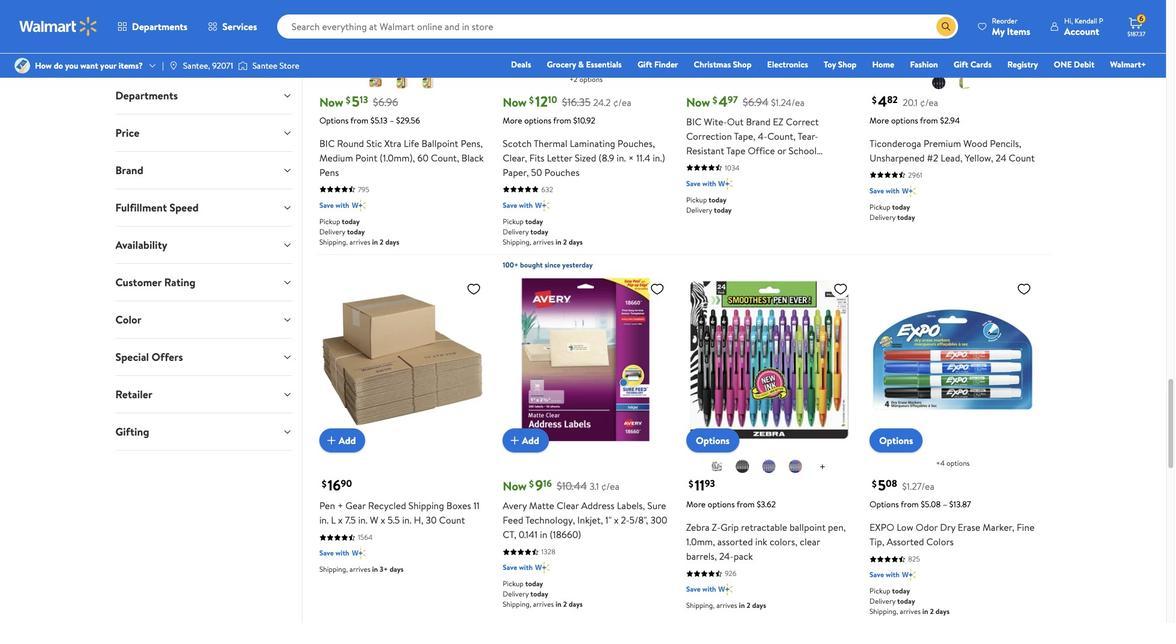 Task type: locate. For each thing, give the bounding box(es) containing it.
options inside the now $ 12 10 $16.35 24.2 ¢/ea more options from $10.92
[[524, 114, 552, 126]]

store
[[280, 60, 299, 72]]

– right $5.08
[[943, 499, 948, 511]]

pickup down ct,
[[503, 579, 524, 589]]

1 horizontal spatial add to cart image
[[508, 434, 522, 448]]

price button
[[106, 115, 302, 151]]

blue image for $6.96
[[421, 75, 436, 90]]

11 inside pen + gear recycled shipping boxes 11 in. l x 7.5 in. w x 5.5 in. h, 30 count
[[474, 499, 480, 512]]

1 gift from the left
[[638, 58, 652, 71]]

how
[[35, 60, 52, 72]]

add up 9
[[522, 434, 539, 447]]

walmart plus image for 11
[[719, 584, 733, 596]]

options right +4
[[947, 458, 970, 468]]

save with up shipping, arrives in 2 days at the right bottom
[[686, 584, 716, 594]]

$ 4 82 20.1 ¢/ea more options from $2.94
[[870, 91, 960, 126]]

12
[[535, 91, 548, 111]]

2
[[380, 237, 384, 247], [563, 237, 567, 247], [563, 599, 567, 610], [747, 600, 751, 611], [930, 607, 934, 617]]

add button up 9
[[503, 429, 549, 453]]

shop right christmas
[[733, 58, 752, 71]]

save with for rightmost walmart plus icon
[[870, 186, 900, 196]]

$ inside $ 16 90
[[322, 478, 327, 491]]

+4 options
[[936, 458, 970, 468]]

walmart plus image
[[902, 185, 916, 197], [535, 562, 549, 574]]

blue image for 11
[[762, 459, 777, 474]]

0 horizontal spatial brand
[[115, 163, 143, 178]]

¢/ea inside now $ 9 16 $10.44 3.1 ¢/ea avery matte clear address labels, sure feed technology, inkjet, 1" x 2-5/8", 300 ct, 0.141 in (18660)
[[601, 480, 620, 493]]

0 horizontal spatial assorted image
[[368, 75, 383, 90]]

save with
[[686, 178, 716, 189], [870, 186, 900, 196], [319, 200, 349, 210], [503, 200, 533, 210], [319, 548, 349, 558], [503, 563, 533, 573], [870, 570, 900, 580], [686, 584, 716, 594]]

save with down the supplies
[[686, 178, 716, 189]]

options link for 11
[[686, 429, 740, 453]]

pickup today delivery today down 2961
[[870, 202, 915, 222]]

with down 0.141
[[519, 563, 533, 573]]

1 horizontal spatial add button
[[503, 429, 549, 453]]

2 for 08
[[930, 607, 934, 617]]

save down 'pens'
[[319, 200, 334, 210]]

scotch thermal laminating pouches, clear, fits letter sized (8.9 in. × 11.4 in.) paper, 50 pouches image
[[503, 0, 669, 59]]

4 inside $ 4 82 20.1 ¢/ea more options from $2.94
[[878, 91, 887, 111]]

assorted image up 93
[[709, 459, 724, 474]]

save with down tip,
[[870, 570, 900, 580]]

1 4 from the left
[[719, 91, 728, 111]]

1 horizontal spatial assorted image
[[709, 459, 724, 474]]

¢/ea right 20.1
[[920, 96, 939, 109]]

count down boxes on the bottom of page
[[439, 514, 465, 527]]

0 horizontal spatial –
[[390, 114, 394, 126]]

1 vertical spatial departments
[[115, 88, 178, 103]]

options for $16.35
[[513, 50, 546, 63]]

$ left 12
[[529, 93, 534, 107]]

0 horizontal spatial 11
[[474, 499, 480, 512]]

brand inside dropdown button
[[115, 163, 143, 178]]

count, inside "bic round stic xtra life ballpoint pens, medium point (1.0mm), 60 count, black pens"
[[431, 151, 459, 164]]

gift inside gift cards link
[[954, 58, 969, 71]]

now $ 5 13 $6.96 options from $5.13 – $29.56
[[319, 91, 420, 126]]

assorted image up the '$6.96'
[[368, 75, 383, 90]]

0 horizontal spatial shop
[[733, 58, 752, 71]]

2 shop from the left
[[838, 58, 857, 71]]

Walmart Site-Wide search field
[[277, 14, 958, 39]]

unsharpened
[[870, 151, 925, 164]]

feed
[[503, 514, 523, 527]]

recycled
[[368, 499, 406, 512]]

medium
[[319, 151, 353, 164]]

1 horizontal spatial shop
[[838, 58, 857, 71]]

1 horizontal spatial gift
[[954, 58, 969, 71]]

count, up or
[[768, 129, 796, 143]]

1 horizontal spatial x
[[381, 514, 385, 527]]

more inside the now $ 12 10 $16.35 24.2 ¢/ea more options from $10.92
[[503, 114, 522, 126]]

save with down unsharpened
[[870, 186, 900, 196]]

scotch
[[503, 137, 532, 150]]

bic inside "bic round stic xtra life ballpoint pens, medium point (1.0mm), 60 count, black pens"
[[319, 137, 335, 150]]

0 horizontal spatial blue image
[[421, 75, 436, 90]]

with down assorted
[[886, 570, 900, 580]]

in. left 'l'
[[319, 514, 329, 527]]

0 horizontal spatial add button
[[319, 429, 366, 453]]

options up 08
[[879, 434, 913, 447]]

1 vertical spatial count
[[439, 514, 465, 527]]

0 horizontal spatial gift
[[638, 58, 652, 71]]

pickup today delivery today down the supplies
[[686, 195, 732, 215]]

add button right finder
[[686, 45, 733, 69]]

gifting tab
[[106, 414, 302, 450]]

assorted image
[[368, 75, 383, 90], [709, 459, 724, 474]]

+4
[[936, 458, 945, 468]]

walmart plus image up shipping, arrives in 2 days at the right bottom
[[719, 584, 733, 596]]

0 horizontal spatial 5
[[352, 91, 360, 111]]

walmart plus image for $6.96
[[352, 199, 366, 211]]

4 up wite-
[[719, 91, 728, 111]]

now for 12
[[503, 94, 527, 110]]

with for rightmost walmart plus icon
[[886, 186, 900, 196]]

count
[[1009, 151, 1035, 164], [439, 514, 465, 527]]

1 horizontal spatial pickup today delivery today
[[870, 202, 915, 222]]

pickup today delivery today shipping, arrives in 2 days for 08
[[870, 586, 950, 617]]

1 horizontal spatial 16
[[543, 477, 552, 490]]

11.4
[[637, 151, 651, 164]]

1 vertical spatial 5
[[878, 475, 886, 496]]

walmart plus image down 632
[[535, 199, 549, 211]]

add for add to cart icon corresponding to add button related to pen + gear recycled shipping boxes 11 in. l x 7.5 in. w x 5.5 in. h, 30 count image
[[339, 434, 356, 447]]

blue image down bic round stic xtra life ballpoint pens, medium point (1.0mm), 60 count, black pens image
[[421, 75, 436, 90]]

options left grocery
[[513, 50, 546, 63]]

more down $ 11 93
[[686, 499, 706, 511]]

fulfillment
[[115, 200, 167, 215]]

count,
[[768, 129, 796, 143], [431, 151, 459, 164]]

options down 08
[[870, 499, 899, 511]]

1 horizontal spatial black image
[[932, 75, 947, 90]]

5 inside $ 5 08 $1.27/ea options from $5.08 – $13.87
[[878, 475, 886, 496]]

with up shipping, arrives in 2 days at the right bottom
[[703, 584, 716, 594]]

save with for walmart plus image for $16.35
[[503, 200, 533, 210]]

¢/ea inside the now $ 12 10 $16.35 24.2 ¢/ea more options from $10.92
[[613, 96, 632, 109]]

2 horizontal spatial  image
[[238, 60, 248, 72]]

from left $2.94
[[920, 114, 938, 126]]

departments down items?
[[115, 88, 178, 103]]

$ left 82
[[872, 93, 877, 107]]

office
[[748, 144, 775, 157]]

options for +2 options
[[580, 74, 603, 84]]

add for add button for avery matte clear address labels, sure feed technology, inkjet, 1" x 2-5/8", 300 ct, 0.141 in (18660) image's add to cart icon
[[522, 434, 539, 447]]

assorted image for 11
[[709, 459, 724, 474]]

options up z-
[[708, 499, 735, 511]]

1 vertical spatial +
[[337, 499, 343, 512]]

2 x from the left
[[381, 514, 385, 527]]

avery matte clear address labels, sure feed technology, inkjet, 1" x 2-5/8", 300 ct, 0.141 in (18660) image
[[503, 277, 669, 443]]

more inside $ 4 82 20.1 ¢/ea more options from $2.94
[[870, 114, 889, 126]]

now inside now $ 5 13 $6.96 options from $5.13 – $29.56
[[319, 94, 343, 110]]

 image for santee, 92071
[[169, 61, 178, 71]]

in
[[372, 237, 378, 247], [556, 237, 562, 247], [540, 528, 548, 541], [372, 564, 378, 575], [556, 599, 562, 610], [739, 600, 745, 611], [923, 607, 929, 617]]

options down 12
[[524, 114, 552, 126]]

departments up |
[[132, 20, 188, 33]]

save with up shipping, arrives in 3+ days
[[319, 548, 349, 558]]

2 4 from the left
[[878, 91, 887, 111]]

0 horizontal spatial black image
[[395, 75, 409, 90]]

0 horizontal spatial add
[[339, 434, 356, 447]]

0 vertical spatial walmart plus image
[[902, 185, 916, 197]]

options inside $ 4 82 20.1 ¢/ea more options from $2.94
[[891, 114, 918, 126]]

ink
[[755, 535, 768, 549]]

options up round at left
[[319, 114, 349, 126]]

gift for gift cards
[[954, 58, 969, 71]]

fulfillment speed button
[[106, 189, 302, 226]]

clear,
[[503, 151, 527, 164]]

2 horizontal spatial more
[[870, 114, 889, 126]]

price tab
[[106, 115, 302, 151]]

+ inside pen + gear recycled shipping boxes 11 in. l x 7.5 in. w x 5.5 in. h, 30 count
[[337, 499, 343, 512]]

add to favorites list, avery matte clear address labels, sure feed technology, inkjet, 1" x 2-5/8", 300 ct, 0.141 in (18660) image
[[650, 281, 665, 296]]

options down 20.1
[[891, 114, 918, 126]]

0 vertical spatial count
[[1009, 151, 1035, 164]]

1 vertical spatial assorted image
[[709, 459, 724, 474]]

1 horizontal spatial 5
[[878, 475, 886, 496]]

2 horizontal spatial add button
[[686, 45, 733, 69]]

save with down paper, on the top left of the page
[[503, 200, 533, 210]]

0 vertical spatial departments
[[132, 20, 188, 33]]

0 horizontal spatial count
[[439, 514, 465, 527]]

with for bottommost walmart plus icon
[[519, 563, 533, 573]]

options link
[[319, 45, 373, 69], [503, 45, 556, 69], [870, 45, 923, 69], [686, 429, 740, 453], [870, 429, 923, 453]]

departments tab
[[106, 77, 302, 114]]

0 horizontal spatial 16
[[328, 475, 341, 496]]

from left $5.13
[[351, 114, 369, 126]]

now inside now $ 9 16 $10.44 3.1 ¢/ea avery matte clear address labels, sure feed technology, inkjet, 1" x 2-5/8", 300 ct, 0.141 in (18660)
[[503, 478, 527, 494]]

price
[[115, 125, 139, 140]]

offers
[[152, 350, 183, 365]]

pickup today delivery today shipping, arrives in 2 days up '100+ bought since yesterday'
[[503, 216, 583, 247]]

gift for gift finder
[[638, 58, 652, 71]]

¢/ea for 9
[[601, 480, 620, 493]]

one debit link
[[1049, 58, 1100, 71]]

shipping
[[409, 499, 444, 512]]

300
[[651, 514, 668, 527]]

christmas
[[694, 58, 731, 71]]

count, inside now $ 4 97 $6.94 $1.24/ea bic wite-out brand ez correct correction tape, 4-count, tear- resistant tape office or school supplies
[[768, 129, 796, 143]]

1328
[[541, 547, 556, 557]]

Search search field
[[277, 14, 958, 39]]

count right 24
[[1009, 151, 1035, 164]]

&
[[578, 58, 584, 71]]

marker,
[[983, 521, 1015, 534]]

address
[[581, 499, 615, 512]]

11 up more options from $3.62
[[695, 475, 705, 496]]

0 horizontal spatial count,
[[431, 151, 459, 164]]

0 vertical spatial +
[[819, 459, 826, 474]]

expo low odor dry erase marker, fine tip, assorted colors
[[870, 521, 1035, 549]]

1 vertical spatial brand
[[115, 163, 143, 178]]

1 horizontal spatial 4
[[878, 91, 887, 111]]

pickup today delivery today shipping, arrives in 2 days down 825
[[870, 586, 950, 617]]

1 vertical spatial 11
[[474, 499, 480, 512]]

1 vertical spatial blue image
[[762, 459, 777, 474]]

1 horizontal spatial add
[[522, 434, 539, 447]]

options link up 12
[[503, 45, 556, 69]]

0 vertical spatial assorted image
[[368, 75, 383, 90]]

more up scotch
[[503, 114, 522, 126]]

save down paper, on the top left of the page
[[503, 200, 517, 210]]

retractable
[[741, 521, 787, 534]]

registry link
[[1002, 58, 1044, 71]]

1 horizontal spatial more
[[686, 499, 706, 511]]

l
[[331, 514, 336, 527]]

$ left 9
[[529, 478, 534, 491]]

0 horizontal spatial walmart plus image
[[535, 562, 549, 574]]

4
[[719, 91, 728, 111], [878, 91, 887, 111]]

1 horizontal spatial bic
[[686, 115, 702, 128]]

special offers tab
[[106, 339, 302, 376]]

departments inside tab
[[115, 88, 178, 103]]

assorted image for $6.96
[[368, 75, 383, 90]]

today
[[709, 195, 727, 205], [892, 202, 910, 212], [714, 205, 732, 215], [898, 212, 915, 222], [342, 216, 360, 227], [525, 216, 543, 227], [347, 227, 365, 237], [531, 227, 548, 237], [525, 579, 543, 589], [892, 586, 910, 596], [531, 589, 548, 599], [898, 596, 915, 607]]

now left 13
[[319, 94, 343, 110]]

save with down 'pens'
[[319, 200, 349, 210]]

2 horizontal spatial add to cart image
[[691, 49, 706, 64]]

black image
[[395, 75, 409, 90], [932, 75, 947, 90]]

bic up medium on the top
[[319, 137, 335, 150]]

– right $5.13
[[390, 114, 394, 126]]

 image for how do you want your items?
[[14, 58, 30, 74]]

options link for $16.35
[[503, 45, 556, 69]]

items?
[[119, 60, 143, 72]]

0 horizontal spatial add to cart image
[[324, 434, 339, 448]]

with down 'pens'
[[336, 200, 349, 210]]

with for $6.96's walmart plus image
[[336, 200, 349, 210]]

debit
[[1074, 58, 1095, 71]]

bic inside now $ 4 97 $6.94 $1.24/ea bic wite-out brand ez correct correction tape, 4-count, tear- resistant tape office or school supplies
[[686, 115, 702, 128]]

save with down ct,
[[503, 563, 533, 573]]

16 up matte
[[543, 477, 552, 490]]

3 x from the left
[[614, 514, 619, 527]]

1 horizontal spatial walmart plus image
[[902, 185, 916, 197]]

97
[[728, 93, 738, 106]]

2 horizontal spatial x
[[614, 514, 619, 527]]

brand inside now $ 4 97 $6.94 $1.24/ea bic wite-out brand ez correct correction tape, 4-count, tear- resistant tape office or school supplies
[[746, 115, 771, 128]]

5 inside now $ 5 13 $6.96 options from $5.13 – $29.56
[[352, 91, 360, 111]]

1 vertical spatial walmart plus image
[[535, 562, 549, 574]]

7.5
[[345, 514, 356, 527]]

0 horizontal spatial more
[[503, 114, 522, 126]]

 image right 92071
[[238, 60, 248, 72]]

add to favorites list, expo low odor dry erase marker, fine tip, assorted colors image
[[1017, 281, 1032, 296]]

5 left the '$6.96'
[[352, 91, 360, 111]]

¢/ea right 24.2
[[613, 96, 632, 109]]

1 black image from the left
[[395, 75, 409, 90]]

$ up "pen"
[[322, 478, 327, 491]]

shipping,
[[319, 237, 348, 247], [503, 237, 531, 247], [319, 564, 348, 575], [503, 599, 531, 610], [686, 600, 715, 611], [870, 607, 898, 617]]

x right "w"
[[381, 514, 385, 527]]

30
[[426, 514, 437, 527]]

pen + gear recycled shipping boxes 11 in. l x 7.5 in. w x 5.5 in. h, 30 count image
[[319, 277, 486, 443]]

926
[[725, 569, 737, 579]]

#2
[[927, 151, 939, 164]]

more options from $3.62
[[686, 499, 776, 511]]

walmart plus image down "1034"
[[719, 178, 733, 190]]

options link up 82
[[870, 45, 923, 69]]

color
[[115, 312, 142, 327]]

from inside the now $ 12 10 $16.35 24.2 ¢/ea more options from $10.92
[[553, 114, 571, 126]]

add up 90
[[339, 434, 356, 447]]

50
[[531, 166, 542, 179]]

gift left finder
[[638, 58, 652, 71]]

0 vertical spatial blue image
[[421, 75, 436, 90]]

arrives
[[350, 237, 371, 247], [533, 237, 554, 247], [350, 564, 371, 575], [533, 599, 554, 610], [717, 600, 737, 611], [900, 607, 921, 617]]

 image
[[14, 58, 30, 74], [238, 60, 248, 72], [169, 61, 178, 71]]

matte
[[529, 499, 555, 512]]

pens
[[319, 166, 339, 179]]

black image down fashion
[[932, 75, 947, 90]]

blue image
[[421, 75, 436, 90], [762, 459, 777, 474]]

1 horizontal spatial count,
[[768, 129, 796, 143]]

1 horizontal spatial –
[[943, 499, 948, 511]]

3.1
[[590, 480, 599, 493]]

1 horizontal spatial count
[[1009, 151, 1035, 164]]

1 horizontal spatial +
[[819, 459, 826, 474]]

1 vertical spatial –
[[943, 499, 948, 511]]

+ right business assorted icon on the bottom right of the page
[[819, 459, 826, 474]]

–
[[390, 114, 394, 126], [943, 499, 948, 511]]

1 x from the left
[[338, 514, 343, 527]]

expo low odor dry erase marker, fine tip, assorted colors image
[[870, 277, 1036, 443]]

0 horizontal spatial bic
[[319, 137, 335, 150]]

5.5
[[388, 514, 400, 527]]

0 vertical spatial –
[[390, 114, 394, 126]]

correct
[[786, 115, 819, 128]]

+ right "pen"
[[337, 499, 343, 512]]

 image for santee store
[[238, 60, 248, 72]]

departments button up |
[[107, 12, 198, 41]]

0.141
[[519, 528, 538, 541]]

$1.27/ea
[[902, 480, 935, 493]]

2 horizontal spatial add
[[706, 50, 723, 63]]

do
[[54, 60, 63, 72]]

1 horizontal spatial  image
[[169, 61, 178, 71]]

with down the supplies
[[703, 178, 716, 189]]

bic round stic xtra life ballpoint pens, medium point (1.0mm), 60 count, black pens image
[[319, 0, 486, 59]]

walmart plus image
[[719, 178, 733, 190], [352, 199, 366, 211], [535, 199, 549, 211], [352, 547, 366, 560], [902, 569, 916, 581], [719, 584, 733, 596]]

services
[[222, 20, 257, 33]]

now inside the now $ 12 10 $16.35 24.2 ¢/ea more options from $10.92
[[503, 94, 527, 110]]

now up avery
[[503, 478, 527, 494]]

bought
[[520, 260, 543, 270]]

tip,
[[870, 535, 885, 549]]

reorder
[[992, 15, 1018, 26]]

walmart plus image down 795
[[352, 199, 366, 211]]

pickup today delivery today
[[686, 195, 732, 215], [870, 202, 915, 222]]

options link for 20.1 ¢/ea
[[870, 45, 923, 69]]

gift inside gift finder link
[[638, 58, 652, 71]]

0 horizontal spatial  image
[[14, 58, 30, 74]]

zebra z-grip retractable ballpoint pen, 1.0mm, assorted ink colors, clear barrels, 24-pack image
[[686, 277, 853, 443]]

bic up correction
[[686, 115, 702, 128]]

walmart image
[[19, 17, 98, 36]]

options link up black image
[[686, 429, 740, 453]]

x right 'l'
[[338, 514, 343, 527]]

¢/ea inside $ 4 82 20.1 ¢/ea more options from $2.94
[[920, 96, 939, 109]]

z-
[[712, 521, 721, 534]]

$29.56
[[396, 114, 420, 126]]

– inside $ 5 08 $1.27/ea options from $5.08 – $13.87
[[943, 499, 948, 511]]

ct,
[[503, 528, 517, 541]]

0 horizontal spatial +
[[337, 499, 343, 512]]

brand up 4-
[[746, 115, 771, 128]]

0 horizontal spatial 4
[[719, 91, 728, 111]]

$ inside now $ 9 16 $10.44 3.1 ¢/ea avery matte clear address labels, sure feed technology, inkjet, 1" x 2-5/8", 300 ct, 0.141 in (18660)
[[529, 478, 534, 491]]

search icon image
[[942, 22, 951, 31]]

save with for walmart plus image over shipping, arrives in 3+ days
[[319, 548, 349, 558]]

1 vertical spatial count,
[[431, 151, 459, 164]]

expo
[[870, 521, 895, 534]]

with for walmart plus image for $16.35
[[519, 200, 533, 210]]

+ inside 'dropdown button'
[[819, 459, 826, 474]]

since
[[545, 260, 561, 270]]

pickup today delivery today shipping, arrives in 2 days down 795
[[319, 216, 399, 247]]

1 horizontal spatial brand
[[746, 115, 771, 128]]

1 shop from the left
[[733, 58, 752, 71]]

grip
[[721, 521, 739, 534]]

black image
[[736, 459, 750, 474]]

tape,
[[734, 129, 756, 143]]

essentials
[[586, 58, 622, 71]]

1 vertical spatial bic
[[319, 137, 335, 150]]

0 vertical spatial bic
[[686, 115, 702, 128]]

0 horizontal spatial x
[[338, 514, 343, 527]]

deals link
[[506, 58, 537, 71]]

0 vertical spatial 5
[[352, 91, 360, 111]]

2 gift from the left
[[954, 58, 969, 71]]

fulfillment speed
[[115, 200, 199, 215]]

from left "$3.62"
[[737, 499, 755, 511]]

$ 16 90
[[322, 475, 352, 496]]

add right finder
[[706, 50, 723, 63]]

yesterday
[[562, 260, 593, 270]]

save with for walmart plus image below "1034"
[[686, 178, 716, 189]]

0 vertical spatial count,
[[768, 129, 796, 143]]

2-
[[621, 514, 630, 527]]

0 vertical spatial brand
[[746, 115, 771, 128]]

options link up 13
[[319, 45, 373, 69]]

fashion
[[910, 58, 938, 71]]

add to cart image for add button for avery matte clear address labels, sure feed technology, inkjet, 1" x 2-5/8", 300 ct, 0.141 in (18660) image
[[508, 434, 522, 448]]

(8.9
[[599, 151, 614, 164]]

from inside $ 5 08 $1.27/ea options from $5.08 – $13.87
[[901, 499, 919, 511]]

0 vertical spatial 11
[[695, 475, 705, 496]]

save down 'l'
[[319, 548, 334, 558]]

now inside now $ 4 97 $6.94 $1.24/ea bic wite-out brand ez correct correction tape, 4-count, tear- resistant tape office or school supplies
[[686, 94, 710, 110]]

pickup today delivery today shipping, arrives in 2 days down 1328
[[503, 579, 583, 610]]

shop inside 'link'
[[838, 58, 857, 71]]

$ left '97'
[[713, 93, 718, 107]]

1 horizontal spatial blue image
[[762, 459, 777, 474]]

save with for 11's walmart plus image
[[686, 584, 716, 594]]

11
[[695, 475, 705, 496], [474, 499, 480, 512]]

now left 12
[[503, 94, 527, 110]]

save with for $1.27/ea's walmart plus image
[[870, 570, 900, 580]]

resistant
[[686, 144, 725, 157]]

inkjet,
[[577, 514, 603, 527]]

add to cart image
[[691, 49, 706, 64], [324, 434, 339, 448], [508, 434, 522, 448]]

$ inside now $ 4 97 $6.94 $1.24/ea bic wite-out brand ez correct correction tape, 4-count, tear- resistant tape office or school supplies
[[713, 93, 718, 107]]

$ left 08
[[872, 478, 877, 491]]

options inside $ 5 08 $1.27/ea options from $5.08 – $13.87
[[870, 499, 899, 511]]

$5.08
[[921, 499, 941, 511]]

2 for 5
[[380, 237, 384, 247]]

walmart plus image down 825
[[902, 569, 916, 581]]

options inside now $ 5 13 $6.96 options from $5.13 – $29.56
[[319, 114, 349, 126]]



Task type: vqa. For each thing, say whether or not it's contained in the screenshot.
the bottommost Shop All
no



Task type: describe. For each thing, give the bounding box(es) containing it.
now $ 9 16 $10.44 3.1 ¢/ea avery matte clear address labels, sure feed technology, inkjet, 1" x 2-5/8", 300 ct, 0.141 in (18660)
[[503, 475, 668, 541]]

pen,
[[828, 521, 846, 534]]

walmart plus image for $16.35
[[535, 199, 549, 211]]

0 horizontal spatial pickup today delivery today
[[686, 195, 732, 215]]

labels,
[[617, 499, 645, 512]]

avery
[[503, 499, 527, 512]]

$ 5 08 $1.27/ea options from $5.08 – $13.87
[[870, 475, 971, 511]]

in. left h,
[[402, 514, 412, 527]]

with for walmart plus image over shipping, arrives in 3+ days
[[336, 548, 349, 558]]

add to cart image for the right add button
[[691, 49, 706, 64]]

100+ bought since yesterday
[[503, 260, 593, 270]]

1.0mm,
[[686, 535, 715, 549]]

(18660)
[[550, 528, 581, 541]]

school
[[789, 144, 817, 157]]

count inside pen + gear recycled shipping boxes 11 in. l x 7.5 in. w x 5.5 in. h, 30 count
[[439, 514, 465, 527]]

options for $1.27/ea
[[879, 434, 913, 447]]

16 inside now $ 9 16 $10.44 3.1 ¢/ea avery matte clear address labels, sure feed technology, inkjet, 1" x 2-5/8", 300 ct, 0.141 in (18660)
[[543, 477, 552, 490]]

add button for avery matte clear address labels, sure feed technology, inkjet, 1" x 2-5/8", 300 ct, 0.141 in (18660) image
[[503, 429, 549, 453]]

home link
[[867, 58, 900, 71]]

barrels,
[[686, 550, 717, 563]]

christmas shop link
[[689, 58, 757, 71]]

1564
[[358, 532, 373, 543]]

customer rating
[[115, 275, 196, 290]]

from inside $ 4 82 20.1 ¢/ea more options from $2.94
[[920, 114, 938, 126]]

2 for 12
[[563, 237, 567, 247]]

erase
[[958, 521, 981, 534]]

paper,
[[503, 166, 529, 179]]

electronics link
[[762, 58, 814, 71]]

ticonderoga premium wood pencils, unsharpened #2 lead, yellow, 24 count image
[[870, 0, 1036, 59]]

pens,
[[461, 137, 483, 150]]

arrives down 825
[[900, 607, 921, 617]]

add for the right add button add to cart icon
[[706, 50, 723, 63]]

arrives left 3+
[[350, 564, 371, 575]]

now for 9
[[503, 478, 527, 494]]

x inside now $ 9 16 $10.44 3.1 ¢/ea avery matte clear address labels, sure feed technology, inkjet, 1" x 2-5/8", 300 ct, 0.141 in (18660)
[[614, 514, 619, 527]]

$ inside the now $ 12 10 $16.35 24.2 ¢/ea more options from $10.92
[[529, 93, 534, 107]]

ticonderoga
[[870, 137, 922, 150]]

shipping, arrives in 3+ days
[[319, 564, 404, 575]]

1 vertical spatial departments button
[[106, 77, 302, 114]]

brand button
[[106, 152, 302, 189]]

795
[[358, 184, 370, 195]]

6 $187.37
[[1128, 13, 1146, 38]]

save down tip,
[[870, 570, 884, 580]]

– inside now $ 5 13 $6.96 options from $5.13 – $29.56
[[390, 114, 394, 126]]

gifting
[[115, 424, 149, 439]]

shop for toy shop
[[838, 58, 857, 71]]

×
[[628, 151, 634, 164]]

finder
[[654, 58, 678, 71]]

colors
[[927, 535, 954, 549]]

$1.24/ea
[[771, 96, 805, 109]]

fulfillment speed tab
[[106, 189, 302, 226]]

tape
[[727, 144, 746, 157]]

scotch thermal laminating pouches, clear, fits letter sized (8.9 in. × 11.4 in.) paper, 50 pouches
[[503, 137, 665, 179]]

or
[[778, 144, 786, 157]]

santee, 92071
[[183, 60, 233, 72]]

$2.94
[[940, 114, 960, 126]]

pickup down the supplies
[[686, 195, 707, 205]]

$ inside $ 11 93
[[689, 478, 694, 491]]

in. left "w"
[[358, 514, 368, 527]]

special offers
[[115, 350, 183, 365]]

add to favorites list, zebra z-grip retractable ballpoint pen, 1.0mm, assorted ink colors, clear barrels, 24-pack image
[[834, 281, 848, 296]]

shop for christmas shop
[[733, 58, 752, 71]]

zebra
[[686, 521, 710, 534]]

arrives down 1328
[[533, 599, 554, 610]]

ez
[[773, 115, 784, 128]]

customer rating tab
[[106, 264, 302, 301]]

grocery & essentials link
[[542, 58, 627, 71]]

arrives up '100+ bought since yesterday'
[[533, 237, 554, 247]]

60
[[417, 151, 429, 164]]

save with for bottommost walmart plus icon
[[503, 563, 533, 573]]

speed
[[170, 200, 199, 215]]

options link for $6.96
[[319, 45, 373, 69]]

color tab
[[106, 301, 302, 338]]

options for +4 options
[[947, 458, 970, 468]]

p
[[1099, 15, 1104, 26]]

options for more options from $3.62
[[708, 499, 735, 511]]

electronics
[[767, 58, 808, 71]]

pencils,
[[990, 137, 1022, 150]]

$ inside $ 4 82 20.1 ¢/ea more options from $2.94
[[872, 93, 877, 107]]

92071
[[212, 60, 233, 72]]

gifting button
[[106, 414, 302, 450]]

options for 11
[[696, 434, 730, 447]]

hi,
[[1064, 15, 1073, 26]]

$187.37
[[1128, 30, 1146, 38]]

1 horizontal spatial 11
[[695, 475, 705, 496]]

0 vertical spatial departments button
[[107, 12, 198, 41]]

options for $6.96
[[329, 50, 363, 63]]

|
[[162, 60, 164, 72]]

toy shop
[[824, 58, 857, 71]]

$ inside now $ 5 13 $6.96 options from $5.13 – $29.56
[[346, 93, 351, 107]]

your
[[100, 60, 117, 72]]

sure
[[648, 499, 666, 512]]

wood
[[964, 137, 988, 150]]

items
[[1007, 24, 1031, 38]]

save with for $6.96's walmart plus image
[[319, 200, 349, 210]]

arrives down 926 in the bottom right of the page
[[717, 600, 737, 611]]

yellow,
[[965, 151, 994, 164]]

correction
[[686, 129, 732, 143]]

add button for pen + gear recycled shipping boxes 11 in. l x 7.5 in. w x 5.5 in. h, 30 count image
[[319, 429, 366, 453]]

add to favorites list, pen + gear recycled shipping boxes 11 in. l x 7.5 in. w x 5.5 in. h, 30 count image
[[467, 281, 481, 296]]

5/8",
[[630, 514, 648, 527]]

$6.94
[[743, 94, 769, 109]]

walmart plus image up shipping, arrives in 3+ days
[[352, 547, 366, 560]]

pack
[[734, 550, 753, 563]]

pickup up 100+
[[503, 216, 524, 227]]

82
[[887, 93, 898, 106]]

save down the supplies
[[686, 178, 701, 189]]

special offers button
[[106, 339, 302, 376]]

pickup down unsharpened
[[870, 202, 891, 212]]

availability tab
[[106, 227, 302, 263]]

brand tab
[[106, 152, 302, 189]]

registry
[[1008, 58, 1038, 71]]

yellow image
[[959, 75, 973, 90]]

add to cart image for add button related to pen + gear recycled shipping boxes 11 in. l x 7.5 in. w x 5.5 in. h, 30 count image
[[324, 434, 339, 448]]

pickup today delivery today shipping, arrives in 2 days for 12
[[503, 216, 583, 247]]

clear
[[557, 499, 579, 512]]

¢/ea for 12
[[613, 96, 632, 109]]

pouches
[[545, 166, 580, 179]]

deals
[[511, 58, 531, 71]]

pickup down tip,
[[870, 586, 891, 596]]

in inside now $ 9 16 $10.44 3.1 ¢/ea avery matte clear address labels, sure feed technology, inkjet, 1" x 2-5/8", 300 ct, 0.141 in (18660)
[[540, 528, 548, 541]]

save down barrels,
[[686, 584, 701, 594]]

stic
[[366, 137, 382, 150]]

business assorted image
[[789, 459, 803, 474]]

now for 4
[[686, 94, 710, 110]]

my
[[992, 24, 1005, 38]]

in. inside 'scotch thermal laminating pouches, clear, fits letter sized (8.9 in. × 11.4 in.) paper, 50 pouches'
[[617, 151, 626, 164]]

point
[[356, 151, 377, 164]]

gift finder link
[[632, 58, 684, 71]]

options link for $1.27/ea
[[870, 429, 923, 453]]

save down unsharpened
[[870, 186, 884, 196]]

clear
[[800, 535, 820, 549]]

bic wite-out brand ez correct correction tape, 4-count, tear-resistant tape office or school supplies image
[[686, 0, 853, 59]]

christmas shop
[[694, 58, 752, 71]]

from inside now $ 5 13 $6.96 options from $5.13 – $29.56
[[351, 114, 369, 126]]

pouches,
[[618, 137, 655, 150]]

+ button
[[810, 458, 836, 477]]

$ inside $ 5 08 $1.27/ea options from $5.08 – $13.87
[[872, 478, 877, 491]]

pickup down 'pens'
[[319, 216, 340, 227]]

with for 11's walmart plus image
[[703, 584, 716, 594]]

2 black image from the left
[[932, 75, 947, 90]]

4 inside now $ 4 97 $6.94 $1.24/ea bic wite-out brand ez correct correction tape, 4-count, tear- resistant tape office or school supplies
[[719, 91, 728, 111]]

rating
[[164, 275, 196, 290]]

with for walmart plus image below "1034"
[[703, 178, 716, 189]]

pen
[[319, 499, 335, 512]]

with for $1.27/ea's walmart plus image
[[886, 570, 900, 580]]

walmart plus image for $1.27/ea
[[902, 569, 916, 581]]

premium
[[924, 137, 961, 150]]

tear-
[[798, 129, 819, 143]]

count inside ticonderoga premium wood pencils, unsharpened #2 lead, yellow, 24 count
[[1009, 151, 1035, 164]]

retailer tab
[[106, 376, 302, 413]]

customer rating button
[[106, 264, 302, 301]]

arrives down 795
[[350, 237, 371, 247]]

walmart+ link
[[1105, 58, 1152, 71]]

save down ct,
[[503, 563, 517, 573]]

low
[[897, 521, 914, 534]]

life
[[404, 137, 419, 150]]

now for 5
[[319, 94, 343, 110]]

assorted
[[887, 535, 924, 549]]

zebra z-grip retractable ballpoint pen, 1.0mm, assorted ink colors, clear barrels, 24-pack
[[686, 521, 846, 563]]

2961
[[908, 170, 923, 180]]

letter
[[547, 151, 573, 164]]

pickup today delivery today shipping, arrives in 2 days for 5
[[319, 216, 399, 247]]

options for 20.1 ¢/ea
[[879, 50, 913, 63]]



